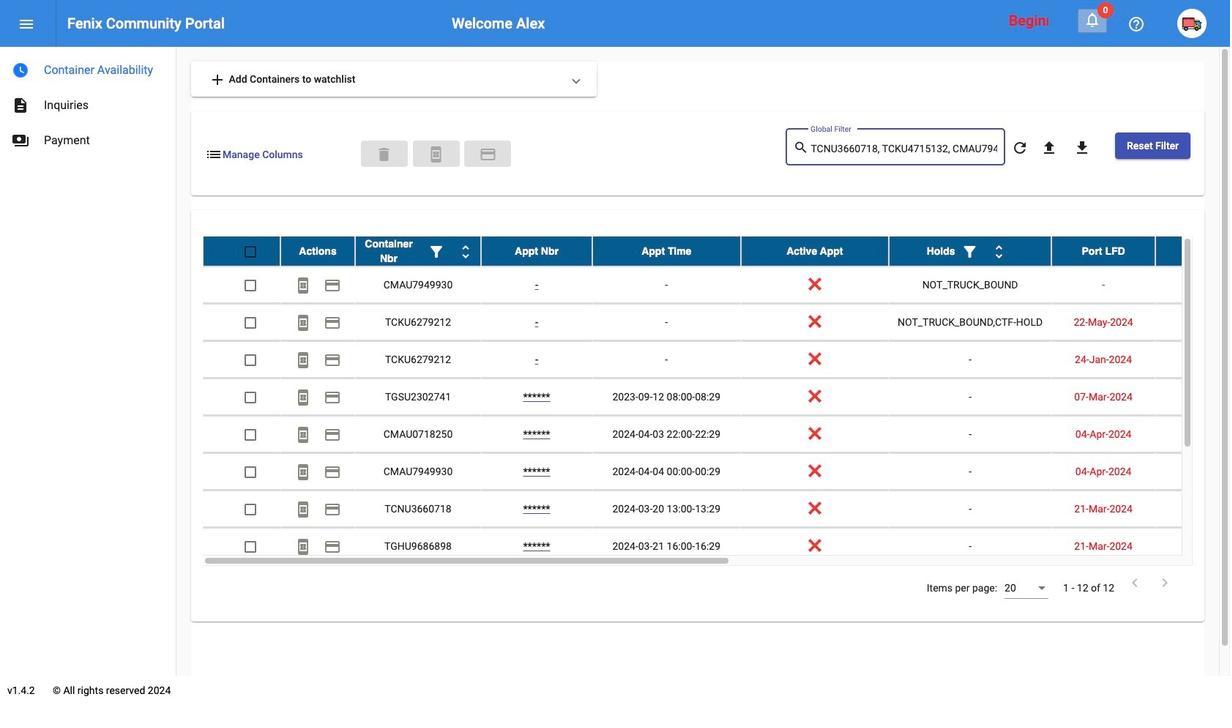 Task type: locate. For each thing, give the bounding box(es) containing it.
6 column header from the left
[[889, 237, 1052, 266]]

navigation
[[0, 47, 176, 158]]

column header
[[281, 237, 355, 266], [355, 237, 481, 266], [481, 237, 593, 266], [593, 237, 741, 266], [741, 237, 889, 266], [889, 237, 1052, 266], [1052, 237, 1156, 266], [1156, 237, 1230, 266]]

5 cell from the top
[[1156, 416, 1230, 453]]

7 cell from the top
[[1156, 491, 1230, 527]]

9 row from the top
[[203, 528, 1230, 565]]

4 column header from the left
[[593, 237, 741, 266]]

7 column header from the left
[[1052, 237, 1156, 266]]

3 column header from the left
[[481, 237, 593, 266]]

8 row from the top
[[203, 491, 1230, 528]]

4 row from the top
[[203, 341, 1230, 379]]

2 column header from the left
[[355, 237, 481, 266]]

no color image
[[1084, 11, 1102, 29], [794, 139, 811, 156], [1041, 139, 1058, 157], [205, 146, 223, 163], [428, 243, 445, 261], [961, 243, 979, 261], [991, 243, 1008, 261], [294, 314, 312, 332], [294, 352, 312, 369], [324, 389, 341, 407], [294, 427, 312, 444], [324, 427, 341, 444], [294, 464, 312, 481], [324, 464, 341, 481], [294, 539, 312, 556], [324, 539, 341, 556]]

7 row from the top
[[203, 453, 1230, 491]]

4 cell from the top
[[1156, 379, 1230, 415]]

no color image
[[18, 16, 35, 33], [1128, 16, 1145, 33], [12, 62, 29, 79], [209, 71, 226, 89], [12, 97, 29, 114], [12, 132, 29, 149], [1011, 139, 1029, 157], [1074, 139, 1091, 157], [427, 146, 445, 163], [479, 146, 497, 163], [457, 243, 475, 261], [294, 277, 312, 295], [324, 277, 341, 295], [324, 314, 341, 332], [324, 352, 341, 369], [294, 389, 312, 407], [294, 501, 312, 519], [324, 501, 341, 519], [1126, 574, 1144, 592], [1156, 574, 1174, 592]]

cell
[[1156, 267, 1230, 303], [1156, 304, 1230, 341], [1156, 341, 1230, 378], [1156, 379, 1230, 415], [1156, 416, 1230, 453], [1156, 453, 1230, 490], [1156, 491, 1230, 527], [1156, 528, 1230, 565]]

8 column header from the left
[[1156, 237, 1230, 266]]

row
[[203, 237, 1230, 267], [203, 267, 1230, 304], [203, 304, 1230, 341], [203, 341, 1230, 379], [203, 379, 1230, 416], [203, 416, 1230, 453], [203, 453, 1230, 491], [203, 491, 1230, 528], [203, 528, 1230, 565]]

5 row from the top
[[203, 379, 1230, 416]]

grid
[[203, 237, 1230, 566]]

3 cell from the top
[[1156, 341, 1230, 378]]



Task type: vqa. For each thing, say whether or not it's contained in the screenshot.
fourth column header from the right
yes



Task type: describe. For each thing, give the bounding box(es) containing it.
1 column header from the left
[[281, 237, 355, 266]]

delete image
[[375, 146, 393, 163]]

1 cell from the top
[[1156, 267, 1230, 303]]

5 column header from the left
[[741, 237, 889, 266]]

2 cell from the top
[[1156, 304, 1230, 341]]

2 row from the top
[[203, 267, 1230, 304]]

8 cell from the top
[[1156, 528, 1230, 565]]

6 row from the top
[[203, 416, 1230, 453]]

1 row from the top
[[203, 237, 1230, 267]]

6 cell from the top
[[1156, 453, 1230, 490]]

3 row from the top
[[203, 304, 1230, 341]]

Global Watchlist Filter field
[[811, 144, 998, 155]]



